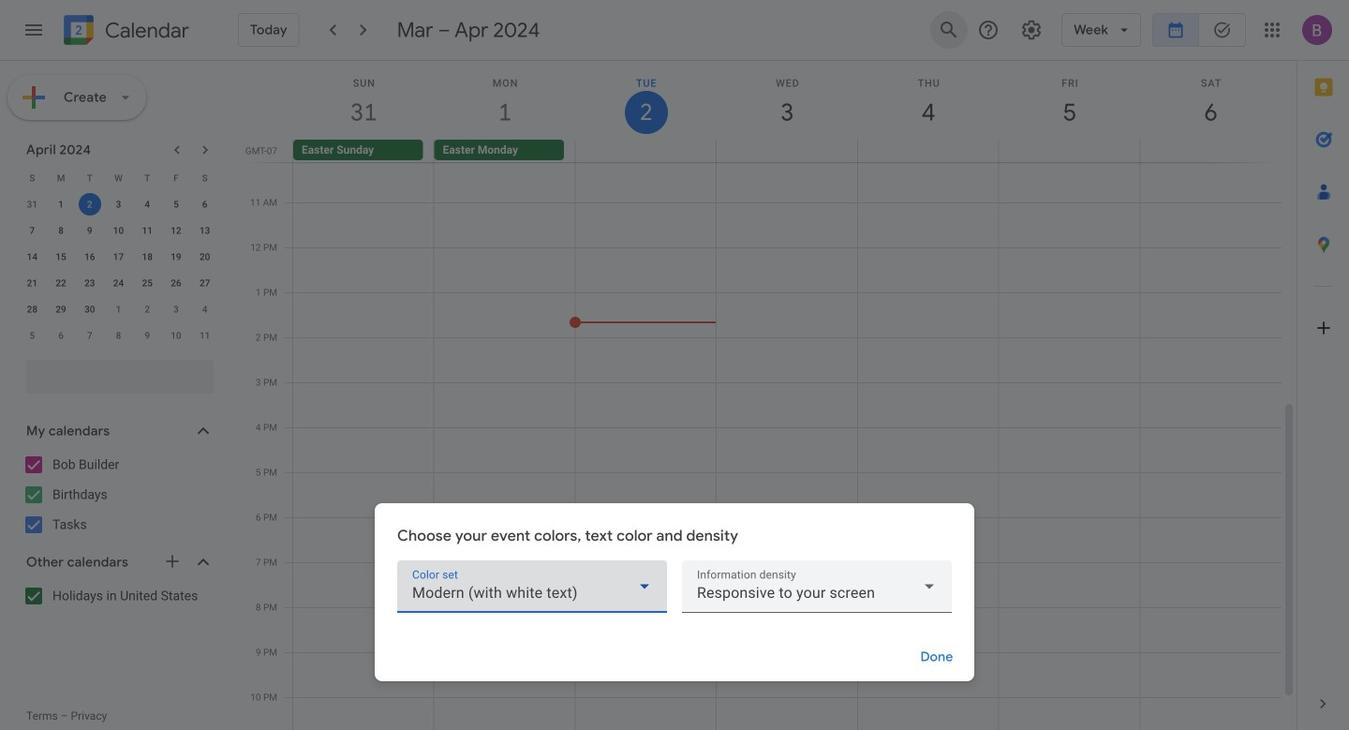Task type: describe. For each thing, give the bounding box(es) containing it.
5 element
[[165, 193, 187, 216]]

30 element
[[79, 298, 101, 321]]

may 6 element
[[50, 324, 72, 347]]

main drawer image
[[22, 19, 45, 41]]

24 element
[[107, 272, 130, 294]]

8 element
[[50, 219, 72, 242]]

may 7 element
[[79, 324, 101, 347]]

may 5 element
[[21, 324, 43, 347]]

may 4 element
[[194, 298, 216, 321]]

28 element
[[21, 298, 43, 321]]

25 element
[[136, 272, 159, 294]]

9 element
[[79, 219, 101, 242]]

21 element
[[21, 272, 43, 294]]

27 element
[[194, 272, 216, 294]]

17 element
[[107, 246, 130, 268]]

12 element
[[165, 219, 187, 242]]

may 2 element
[[136, 298, 159, 321]]

may 8 element
[[107, 324, 130, 347]]

18 element
[[136, 246, 159, 268]]

may 11 element
[[194, 324, 216, 347]]

1 element
[[50, 193, 72, 216]]

3 element
[[107, 193, 130, 216]]

22 element
[[50, 272, 72, 294]]

15 element
[[50, 246, 72, 268]]

april 2024 grid
[[18, 165, 219, 349]]



Task type: locate. For each thing, give the bounding box(es) containing it.
26 element
[[165, 272, 187, 294]]

support image
[[978, 19, 1000, 41]]

13 element
[[194, 219, 216, 242]]

29 element
[[50, 298, 72, 321]]

may 3 element
[[165, 298, 187, 321]]

4 element
[[136, 193, 159, 216]]

20 element
[[194, 246, 216, 268]]

grid
[[240, 61, 1297, 730]]

row
[[285, 140, 1297, 162], [18, 165, 219, 191], [18, 191, 219, 217], [18, 217, 219, 244], [18, 244, 219, 270], [18, 270, 219, 296], [18, 296, 219, 322], [18, 322, 219, 349]]

row group
[[18, 191, 219, 349]]

None field
[[397, 560, 667, 613], [682, 560, 952, 613], [397, 560, 667, 613], [682, 560, 952, 613]]

calendar element
[[60, 11, 189, 52]]

cell inside april 2024 grid
[[75, 191, 104, 217]]

14 element
[[21, 246, 43, 268]]

cell
[[576, 140, 717, 162], [717, 140, 858, 162], [858, 140, 999, 162], [999, 140, 1140, 162], [1140, 140, 1281, 162], [75, 191, 104, 217]]

dialog
[[375, 503, 975, 681]]

heading
[[101, 19, 189, 42]]

2, today element
[[79, 193, 101, 216]]

19 element
[[165, 246, 187, 268]]

23 element
[[79, 272, 101, 294]]

None search field
[[0, 352, 232, 394]]

6 element
[[194, 193, 216, 216]]

7 element
[[21, 219, 43, 242]]

my calendars list
[[4, 450, 232, 540]]

10 element
[[107, 219, 130, 242]]

march 31 element
[[21, 193, 43, 216]]

16 element
[[79, 246, 101, 268]]

may 10 element
[[165, 324, 187, 347]]

11 element
[[136, 219, 159, 242]]

may 9 element
[[136, 324, 159, 347]]

heading inside calendar element
[[101, 19, 189, 42]]

tab list
[[1298, 61, 1350, 678]]

may 1 element
[[107, 298, 130, 321]]



Task type: vqa. For each thing, say whether or not it's contained in the screenshot.
the '24' to the left
no



